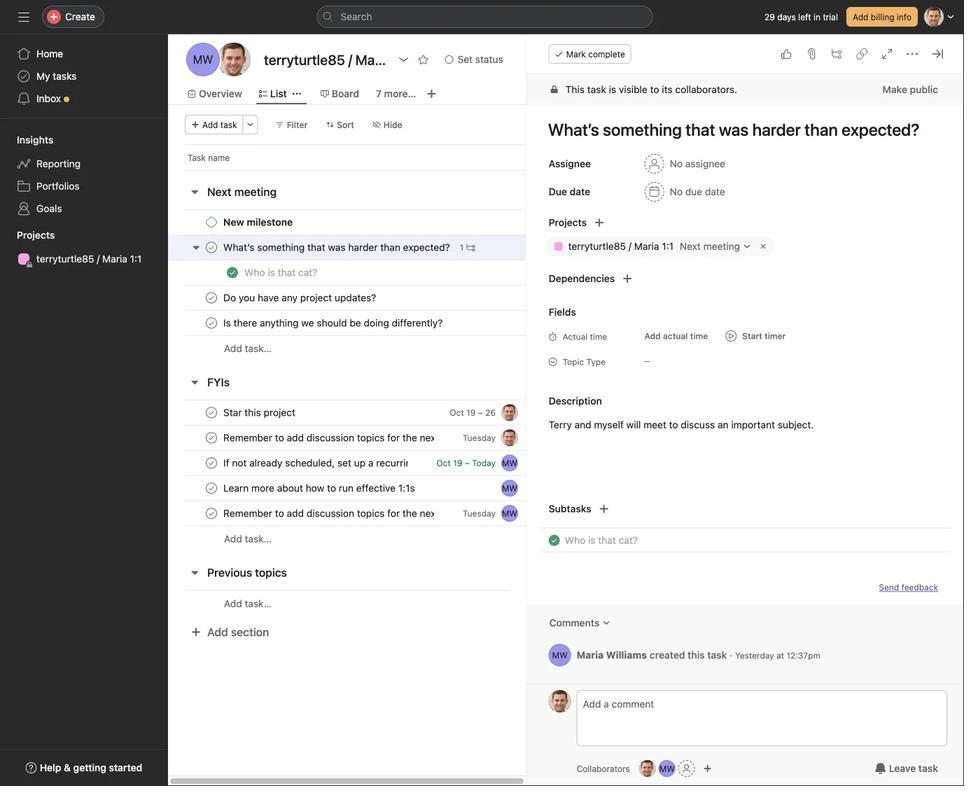 Task type: vqa. For each thing, say whether or not it's contained in the screenshot.
Leave task
yes



Task type: describe. For each thing, give the bounding box(es) containing it.
task… for fyis
[[245, 533, 272, 545]]

tab actions image
[[293, 90, 301, 98]]

0 horizontal spatial time
[[590, 332, 608, 342]]

williams
[[606, 650, 647, 661]]

completed checkbox inside learn more about how to run effective 1:1s cell
[[203, 480, 220, 497]]

Task Name text field
[[565, 533, 638, 549]]

0 horizontal spatial projects button
[[0, 228, 55, 242]]

type
[[587, 357, 606, 367]]

important
[[732, 419, 776, 431]]

an
[[718, 419, 729, 431]]

info
[[897, 12, 912, 22]]

attachments: add a file to this task, what's something that was harder than expected? image
[[806, 48, 818, 60]]

task name row
[[168, 144, 579, 170]]

collaborators.
[[676, 84, 738, 95]]

section
[[231, 626, 269, 639]]

assignee
[[686, 158, 726, 170]]

tasks
[[53, 70, 77, 82]]

yesterday
[[736, 651, 775, 661]]

fields button
[[527, 303, 576, 322]]

1 horizontal spatial maria
[[577, 650, 604, 661]]

Learn more about how to run effective 1:1s text field
[[221, 482, 419, 496]]

projects button inside "what's something that was harder than expected?" dialog
[[527, 213, 587, 233]]

maria williams link
[[577, 650, 647, 661]]

list
[[270, 88, 287, 99]]

at
[[777, 651, 785, 661]]

add task… button for fyis
[[224, 532, 272, 547]]

overview
[[199, 88, 242, 99]]

fields
[[549, 306, 576, 318]]

/ inside main content
[[629, 241, 632, 252]]

next meeting button
[[207, 179, 277, 205]]

today
[[472, 459, 496, 468]]

completed image for remember to add discussion topics for the next meeting text box
[[203, 505, 220, 522]]

leave
[[890, 763, 916, 775]]

this
[[688, 650, 705, 661]]

7
[[376, 88, 382, 99]]

19 for – 26
[[467, 408, 476, 418]]

completed image for completed checkbox in what's something that was harder than expected? 'cell'
[[203, 239, 220, 256]]

terryturtle85 inside "what's something that was harder than expected?" dialog
[[569, 241, 626, 252]]

3 add task… row from the top
[[168, 591, 579, 617]]

in
[[814, 12, 821, 22]]

fyis button
[[207, 370, 230, 395]]

start timer
[[743, 331, 786, 341]]

tt button inside star this project cell
[[502, 405, 518, 421]]

send feedback link
[[879, 581, 939, 594]]

star this project cell
[[168, 400, 528, 426]]

filter
[[287, 120, 308, 130]]

meeting inside popup button
[[704, 241, 741, 252]]

insights button
[[0, 133, 53, 147]]

completed image for completed option inside the learn more about how to run effective 1:1s cell
[[203, 480, 220, 497]]

actual
[[663, 331, 688, 341]]

add inside dropdown button
[[645, 331, 661, 341]]

projects element
[[0, 223, 168, 273]]

Remember to add discussion topics for the next meeting text field
[[221, 507, 435, 521]]

task for leave
[[919, 763, 939, 775]]

completed checkbox for star this project text box
[[203, 405, 220, 421]]

subtasks button
[[527, 498, 592, 521]]

Task Name text field
[[539, 113, 948, 146]]

hide sidebar image
[[18, 11, 29, 22]]

add subtask image
[[832, 48, 843, 60]]

search list box
[[317, 6, 653, 28]]

do you have any project updates? cell
[[168, 285, 528, 311]]

is
[[609, 84, 617, 95]]

completed image for completed checkbox for remember to add discussion topics for the next meeting text field
[[203, 430, 220, 447]]

no for no due date
[[670, 186, 683, 198]]

left
[[799, 12, 812, 22]]

collaborators
[[577, 764, 630, 774]]

maria inside projects element
[[102, 253, 127, 265]]

time inside the add actual time dropdown button
[[691, 331, 708, 341]]

this task is visible to its collaborators.
[[566, 84, 738, 95]]

7 more… button
[[376, 86, 416, 102]]

0 vertical spatial maria
[[635, 241, 660, 252]]

mark complete button
[[549, 44, 632, 64]]

started
[[109, 763, 142, 774]]

completed checkbox inside what's something that was harder than expected? 'cell'
[[203, 239, 220, 256]]

terry
[[549, 419, 572, 431]]

show options image
[[398, 54, 410, 65]]

is there anything we should be doing differently? cell
[[168, 310, 528, 336]]

feedback
[[902, 583, 939, 593]]

29
[[765, 12, 775, 22]]

add actual time button
[[639, 326, 715, 346]]

mw inside main content
[[552, 651, 568, 661]]

send
[[879, 583, 900, 593]]

completed image for completed checkbox within the 'if not already scheduled, set up a recurring 1:1 meeting in your calendar' cell
[[203, 455, 220, 472]]

tuesday for tt
[[463, 433, 496, 443]]

topic type
[[563, 357, 606, 367]]

help & getting started button
[[17, 756, 152, 781]]

add task
[[202, 120, 237, 130]]

add actual time
[[645, 331, 708, 341]]

subject.
[[778, 419, 814, 431]]

portfolios
[[36, 180, 80, 192]]

add subtasks image
[[599, 504, 610, 515]]

filter button
[[269, 115, 314, 135]]

search button
[[317, 6, 653, 28]]

terryturtle85 inside projects element
[[36, 253, 94, 265]]

assignee
[[549, 158, 591, 170]]

my tasks
[[36, 70, 77, 82]]

collapse task list for this section image for previous topics
[[189, 567, 200, 579]]

more actions for this task image
[[907, 48, 918, 60]]

subtasks
[[549, 503, 592, 515]]

add left section
[[207, 626, 228, 639]]

task for add
[[221, 120, 237, 130]]

leave task button
[[866, 757, 948, 782]]

send feedback
[[879, 583, 939, 593]]

if not already scheduled, set up a recurring 1:1 meeting in your calendar cell
[[168, 450, 528, 476]]

add inside header next meeting tree grid
[[224, 343, 242, 354]]

set status button
[[439, 50, 510, 69]]

add inside header fyis tree grid
[[224, 533, 242, 545]]

main content containing this task is visible to its collaborators.
[[527, 74, 965, 684]]

add to projects image
[[594, 217, 605, 228]]

mark
[[567, 49, 586, 59]]

1 remember to add discussion topics for the next meeting cell from the top
[[168, 425, 528, 451]]

&
[[64, 763, 71, 774]]

no assignee
[[670, 158, 726, 170]]

full screen image
[[882, 48, 893, 60]]

make
[[883, 84, 908, 95]]

terryturtle85 / maria 1:1 inside "what's something that was harder than expected?" dialog
[[569, 241, 674, 252]]

close details image
[[932, 48, 944, 60]]

add to starred image
[[418, 54, 429, 65]]

billing
[[871, 12, 895, 22]]

mw button inside 'if not already scheduled, set up a recurring 1:1 meeting in your calendar' cell
[[502, 455, 518, 472]]

add billing info
[[853, 12, 912, 22]]

next meeting button
[[677, 239, 755, 254]]

topics
[[255, 566, 287, 580]]

more…
[[384, 88, 416, 99]]

header fyis tree grid
[[168, 400, 579, 552]]

add inside button
[[202, 120, 218, 130]]

help & getting started
[[40, 763, 142, 774]]

help
[[40, 763, 61, 774]]

status
[[476, 54, 503, 65]]

make public button
[[874, 77, 948, 102]]

who is that cat? cell
[[168, 260, 528, 286]]

create
[[65, 11, 95, 22]]

start
[[743, 331, 763, 341]]

mw button inside learn more about how to run effective 1:1s cell
[[502, 480, 518, 497]]

getting
[[73, 763, 106, 774]]

1 vertical spatial projects
[[17, 229, 55, 241]]

add tab image
[[426, 88, 437, 99]]

tuesday for mw
[[463, 509, 496, 519]]

task left ·
[[708, 650, 727, 661]]



Task type: locate. For each thing, give the bounding box(es) containing it.
task… up star this project text box
[[245, 343, 272, 354]]

terryturtle85 / maria 1:1 down add to projects icon
[[569, 241, 674, 252]]

2 task… from the top
[[245, 533, 272, 545]]

next
[[207, 185, 232, 199], [680, 241, 701, 252]]

comments
[[550, 618, 600, 629]]

0 horizontal spatial –
[[465, 459, 470, 468]]

1 tuesday from the top
[[463, 433, 496, 443]]

1:1 inside main content
[[662, 241, 674, 252]]

set
[[458, 54, 473, 65]]

0 horizontal spatial /
[[97, 253, 100, 265]]

no inside dropdown button
[[670, 186, 683, 198]]

completed checkbox for remember to add discussion topics for the next meeting text field
[[203, 430, 220, 447]]

oct left 26
[[450, 408, 464, 418]]

my tasks link
[[8, 65, 160, 88]]

next inside button
[[207, 185, 232, 199]]

None text field
[[261, 47, 391, 72]]

terryturtle85
[[569, 241, 626, 252], [36, 253, 94, 265]]

add task… button inside header fyis tree grid
[[224, 532, 272, 547]]

to right 'meet'
[[669, 419, 679, 431]]

tt inside remember to add discussion topics for the next meeting cell
[[505, 433, 515, 443]]

tuesday down today
[[463, 509, 496, 519]]

projects down due date
[[549, 217, 587, 228]]

2 collapse task list for this section image from the top
[[189, 567, 200, 579]]

1 add task… row from the top
[[168, 336, 579, 361]]

completed image inside 'if not already scheduled, set up a recurring 1:1 meeting in your calendar' cell
[[203, 455, 220, 472]]

0 likes. click to like this task image
[[781, 48, 792, 60]]

completed checkbox for the do you have any project updates? text box
[[203, 290, 220, 306]]

task
[[588, 84, 607, 95], [221, 120, 237, 130], [708, 650, 727, 661], [919, 763, 939, 775]]

0 vertical spatial to
[[651, 84, 660, 95]]

no inside dropdown button
[[670, 158, 683, 170]]

0 horizontal spatial 1:1
[[130, 253, 142, 265]]

/ up add dependencies icon
[[629, 241, 632, 252]]

5 completed image from the top
[[203, 480, 220, 497]]

remember to add discussion topics for the next meeting cell down learn more about how to run effective 1:1s text box on the left bottom of the page
[[168, 501, 528, 527]]

completed checkbox inside "what's something that was harder than expected?" dialog
[[546, 532, 563, 549]]

1 vertical spatial to
[[669, 419, 679, 431]]

19 for – today
[[453, 459, 463, 468]]

mw button
[[502, 455, 518, 472], [502, 480, 518, 497], [502, 505, 518, 522], [549, 645, 571, 667], [659, 761, 676, 778]]

start timer button
[[720, 326, 792, 346]]

dependencies
[[549, 273, 615, 284]]

3 add task… from the top
[[224, 598, 272, 610]]

add section
[[207, 626, 269, 639]]

0 horizontal spatial projects
[[17, 229, 55, 241]]

hide button
[[366, 115, 409, 135]]

public
[[910, 84, 939, 95]]

board
[[332, 88, 359, 99]]

1 horizontal spatial terryturtle85
[[569, 241, 626, 252]]

mw inside remember to add discussion topics for the next meeting cell
[[502, 509, 518, 519]]

date
[[705, 186, 726, 198]]

completed checkbox inside the is there anything we should be doing differently? cell
[[203, 315, 220, 332]]

maria down comments popup button
[[577, 650, 604, 661]]

completed image for is there anything we should be doing differently? text field
[[203, 315, 220, 332]]

2 horizontal spatial maria
[[635, 241, 660, 252]]

no left assignee
[[670, 158, 683, 170]]

add billing info button
[[847, 7, 918, 27]]

19 inside 'if not already scheduled, set up a recurring 1:1 meeting in your calendar' cell
[[453, 459, 463, 468]]

terryturtle85 / maria 1:1 inside projects element
[[36, 253, 142, 265]]

1 vertical spatial collapse task list for this section image
[[189, 567, 200, 579]]

3 task… from the top
[[245, 598, 272, 610]]

0 vertical spatial collapse task list for this section image
[[189, 186, 200, 198]]

remember to add discussion topics for the next meeting cell
[[168, 425, 528, 451], [168, 501, 528, 527]]

completed image inside who is that cat? cell
[[224, 264, 241, 281]]

fyis
[[207, 376, 230, 389]]

29 days left in trial
[[765, 12, 839, 22]]

collapse task list for this section image for next meeting
[[189, 186, 200, 198]]

completed checkbox for if not already scheduled, set up a recurring 1:1 meeting in your calendar text box
[[203, 455, 220, 472]]

no due date button
[[639, 179, 732, 205]]

completed checkbox inside who is that cat? cell
[[224, 264, 241, 281]]

tt inside button
[[505, 408, 515, 418]]

projects inside "what's something that was harder than expected?" dialog
[[549, 217, 587, 228]]

3 add task… button from the top
[[224, 597, 272, 612]]

·
[[730, 650, 733, 661]]

completed image inside header fyis tree grid
[[203, 505, 220, 522]]

1 vertical spatial /
[[97, 253, 100, 265]]

my
[[36, 70, 50, 82]]

add task… row for next meeting
[[168, 336, 579, 361]]

0 vertical spatial next meeting
[[207, 185, 277, 199]]

0 vertical spatial add task… row
[[168, 336, 579, 361]]

2 vertical spatial add task… row
[[168, 591, 579, 617]]

completed checkbox inside do you have any project updates? "cell"
[[203, 290, 220, 306]]

4 completed checkbox from the top
[[203, 405, 220, 421]]

1 vertical spatial no
[[670, 186, 683, 198]]

1 row
[[168, 235, 579, 261]]

6 completed checkbox from the top
[[203, 455, 220, 472]]

2 vertical spatial add task…
[[224, 598, 272, 610]]

0 horizontal spatial next meeting
[[207, 185, 277, 199]]

3 completed image from the top
[[203, 430, 220, 447]]

what's something that was harder than expected? cell
[[168, 235, 528, 261]]

meet
[[644, 419, 667, 431]]

oct for oct 19 – 26
[[450, 408, 464, 418]]

next down no due date dropdown button
[[680, 241, 701, 252]]

0 vertical spatial oct
[[450, 408, 464, 418]]

task… inside header next meeting tree grid
[[245, 343, 272, 354]]

– left 26
[[478, 408, 483, 418]]

0 vertical spatial meeting
[[234, 185, 277, 199]]

next meeting inside popup button
[[680, 241, 741, 252]]

1 horizontal spatial next meeting
[[680, 241, 741, 252]]

3 completed checkbox from the top
[[203, 315, 220, 332]]

add task…
[[224, 343, 272, 354], [224, 533, 272, 545], [224, 598, 272, 610]]

will
[[627, 419, 641, 431]]

oct inside star this project cell
[[450, 408, 464, 418]]

add task… button
[[224, 341, 272, 357], [224, 532, 272, 547], [224, 597, 272, 612]]

oct inside 'if not already scheduled, set up a recurring 1:1 meeting in your calendar' cell
[[437, 459, 451, 468]]

1:1 inside terryturtle85 / maria 1:1 link
[[130, 253, 142, 265]]

2 completed image from the top
[[203, 405, 220, 421]]

– left today
[[465, 459, 470, 468]]

what's something that was harder than expected? dialog
[[527, 34, 965, 787]]

1 completed image from the top
[[203, 239, 220, 256]]

add task… for next meeting
[[224, 343, 272, 354]]

add task… up previous topics
[[224, 533, 272, 545]]

meeting up new milestone text box
[[234, 185, 277, 199]]

1 horizontal spatial –
[[478, 408, 483, 418]]

/ down goals link
[[97, 253, 100, 265]]

tt
[[227, 53, 241, 66], [505, 408, 515, 418], [505, 433, 515, 443], [555, 697, 566, 707], [643, 764, 653, 774]]

terry and myself will meet to discuss an important subject.
[[549, 419, 814, 431]]

oct 19 – today
[[437, 459, 496, 468]]

completed image inside star this project cell
[[203, 405, 220, 421]]

collapse task list for this section image left previous at the left
[[189, 567, 200, 579]]

0 horizontal spatial 19
[[453, 459, 463, 468]]

0 horizontal spatial maria
[[102, 253, 127, 265]]

2 tuesday from the top
[[463, 509, 496, 519]]

inbox link
[[8, 88, 160, 110]]

4 completed image from the top
[[203, 455, 220, 472]]

Is there anything we should be doing differently? text field
[[221, 316, 447, 330]]

1 vertical spatial terryturtle85 / maria 1:1
[[36, 253, 142, 265]]

completed checkbox inside 'if not already scheduled, set up a recurring 1:1 meeting in your calendar' cell
[[203, 455, 220, 472]]

1 vertical spatial add task… row
[[168, 526, 579, 552]]

created
[[650, 650, 686, 661]]

add task… inside header next meeting tree grid
[[224, 343, 272, 354]]

/ inside projects element
[[97, 253, 100, 265]]

previous topics button
[[207, 560, 287, 586]]

1 horizontal spatial projects
[[549, 217, 587, 228]]

Do you have any project updates? text field
[[221, 291, 381, 305]]

1 horizontal spatial terryturtle85 / maria 1:1
[[569, 241, 674, 252]]

add dependencies image
[[622, 273, 633, 284]]

remove image
[[758, 241, 769, 252]]

1 horizontal spatial meeting
[[704, 241, 741, 252]]

mw inside learn more about how to run effective 1:1s cell
[[502, 484, 518, 494]]

add left actual
[[645, 331, 661, 341]]

board link
[[321, 86, 359, 102]]

New milestone text field
[[221, 215, 297, 229]]

maria
[[635, 241, 660, 252], [102, 253, 127, 265], [577, 650, 604, 661]]

insights element
[[0, 128, 168, 223]]

1 collapse task list for this section image from the top
[[189, 186, 200, 198]]

collapse task list for this section image down task
[[189, 186, 200, 198]]

1 horizontal spatial projects button
[[527, 213, 587, 233]]

due date
[[549, 186, 591, 198]]

2 add task… from the top
[[224, 533, 272, 545]]

0 vertical spatial tuesday
[[463, 433, 496, 443]]

mark complete
[[567, 49, 625, 59]]

0 vertical spatial –
[[478, 408, 483, 418]]

1 vertical spatial next meeting
[[680, 241, 741, 252]]

0 vertical spatial remember to add discussion topics for the next meeting cell
[[168, 425, 528, 451]]

sort button
[[320, 115, 361, 135]]

completed checkbox for is there anything we should be doing differently? text field
[[203, 315, 220, 332]]

2 completed checkbox from the top
[[203, 290, 220, 306]]

new milestone cell
[[168, 209, 528, 235]]

completed image inside what's something that was harder than expected? 'cell'
[[203, 239, 220, 256]]

add task… inside header fyis tree grid
[[224, 533, 272, 545]]

add down overview link
[[202, 120, 218, 130]]

Completed milestone checkbox
[[206, 217, 217, 228]]

Star this project text field
[[221, 406, 300, 420]]

its
[[662, 84, 673, 95]]

oct for oct 19 – today
[[437, 459, 451, 468]]

0 vertical spatial add task…
[[224, 343, 272, 354]]

1:1 left collapse subtask list for the task what's something that was harder than expected? icon
[[130, 253, 142, 265]]

meeting left the 'remove' icon
[[704, 241, 741, 252]]

– inside 'if not already scheduled, set up a recurring 1:1 meeting in your calendar' cell
[[465, 459, 470, 468]]

tuesday up today
[[463, 433, 496, 443]]

description
[[549, 395, 602, 407]]

task for this
[[588, 84, 607, 95]]

19 left 26
[[467, 408, 476, 418]]

1 horizontal spatial 19
[[467, 408, 476, 418]]

terryturtle85 down add to projects icon
[[569, 241, 626, 252]]

no left the due
[[670, 186, 683, 198]]

collapse task list for this section image
[[189, 186, 200, 198], [189, 567, 200, 579]]

1 vertical spatial 19
[[453, 459, 463, 468]]

terryturtle85 / maria 1:1 down goals link
[[36, 253, 142, 265]]

—
[[644, 357, 650, 365]]

Remember to add discussion topics for the next meeting text field
[[221, 431, 435, 445]]

19 left today
[[453, 459, 463, 468]]

1 vertical spatial 1:1
[[130, 253, 142, 265]]

0 vertical spatial next
[[207, 185, 232, 199]]

Completed checkbox
[[203, 239, 220, 256], [203, 290, 220, 306], [203, 315, 220, 332], [203, 405, 220, 421], [203, 430, 220, 447], [203, 455, 220, 472]]

projects button down due date
[[527, 213, 587, 233]]

completed milestone image
[[206, 217, 217, 228]]

0 vertical spatial terryturtle85
[[569, 241, 626, 252]]

main content
[[527, 74, 965, 684]]

more actions image
[[246, 120, 255, 129]]

row
[[185, 170, 527, 171], [168, 209, 579, 235], [168, 260, 579, 286], [168, 285, 579, 311], [168, 310, 579, 336], [168, 400, 579, 426], [168, 425, 579, 451], [168, 450, 579, 476], [168, 501, 579, 527]]

completed image
[[224, 264, 241, 281], [203, 290, 220, 306], [203, 315, 220, 332], [203, 505, 220, 522], [546, 532, 563, 549]]

completed checkbox inside star this project cell
[[203, 405, 220, 421]]

0 vertical spatial terryturtle85 / maria 1:1
[[569, 241, 674, 252]]

— button
[[639, 352, 723, 371]]

reporting link
[[8, 153, 160, 175]]

home link
[[8, 43, 160, 65]]

maria down no due date dropdown button
[[635, 241, 660, 252]]

global element
[[0, 34, 168, 118]]

task… inside header fyis tree grid
[[245, 533, 272, 545]]

1
[[460, 243, 464, 253]]

1 horizontal spatial to
[[669, 419, 679, 431]]

actual time
[[563, 332, 608, 342]]

learn more about how to run effective 1:1s cell
[[168, 476, 528, 502]]

next meeting up new milestone text box
[[207, 185, 277, 199]]

1 vertical spatial tuesday
[[463, 509, 496, 519]]

1 no from the top
[[670, 158, 683, 170]]

What's something that was harder than expected? text field
[[221, 241, 454, 255]]

1 add task… button from the top
[[224, 341, 272, 357]]

this
[[566, 84, 585, 95]]

discuss
[[681, 419, 715, 431]]

collapse subtask list for the task what's something that was harder than expected? image
[[191, 242, 202, 253]]

add up fyis button
[[224, 343, 242, 354]]

add up previous at the left
[[224, 533, 242, 545]]

completed image inside do you have any project updates? "cell"
[[203, 290, 220, 306]]

days
[[778, 12, 796, 22]]

task right leave at the bottom
[[919, 763, 939, 775]]

1 horizontal spatial /
[[629, 241, 632, 252]]

– for today
[[465, 459, 470, 468]]

1 vertical spatial add task…
[[224, 533, 272, 545]]

add task… button for next meeting
[[224, 341, 272, 357]]

next meeting left the 'remove' icon
[[680, 241, 741, 252]]

add task… up section
[[224, 598, 272, 610]]

insights
[[17, 134, 53, 146]]

1 task… from the top
[[245, 343, 272, 354]]

0 vertical spatial 19
[[467, 408, 476, 418]]

1 vertical spatial meeting
[[704, 241, 741, 252]]

no
[[670, 158, 683, 170], [670, 186, 683, 198]]

1 horizontal spatial time
[[691, 331, 708, 341]]

1 horizontal spatial 1:1
[[662, 241, 674, 252]]

inbox
[[36, 93, 61, 104]]

add task… button up section
[[224, 597, 272, 612]]

oct 19 – 26
[[450, 408, 496, 418]]

task name
[[188, 153, 230, 163]]

0 vertical spatial 1:1
[[662, 241, 674, 252]]

completed image inside learn more about how to run effective 1:1s cell
[[203, 480, 220, 497]]

myself
[[594, 419, 624, 431]]

1:1 left next meeting popup button
[[662, 241, 674, 252]]

1 horizontal spatial next
[[680, 241, 701, 252]]

1 vertical spatial remember to add discussion topics for the next meeting cell
[[168, 501, 528, 527]]

Completed checkbox
[[224, 264, 241, 281], [203, 480, 220, 497], [203, 505, 220, 522], [546, 532, 563, 549]]

0 horizontal spatial terryturtle85
[[36, 253, 94, 265]]

collapse task list for this section image
[[189, 377, 200, 388]]

projects button
[[527, 213, 587, 233], [0, 228, 55, 242]]

0 vertical spatial /
[[629, 241, 632, 252]]

2 vertical spatial add task… button
[[224, 597, 272, 612]]

task inside button
[[919, 763, 939, 775]]

task left more actions image
[[221, 120, 237, 130]]

0 horizontal spatial terryturtle85 / maria 1:1
[[36, 253, 142, 265]]

terryturtle85 down goals
[[36, 253, 94, 265]]

search
[[341, 11, 372, 22]]

next up completed milestone image
[[207, 185, 232, 199]]

1 vertical spatial next
[[680, 241, 701, 252]]

2 add task… row from the top
[[168, 526, 579, 552]]

2 vertical spatial maria
[[577, 650, 604, 661]]

1 add task… from the top
[[224, 343, 272, 354]]

terryturtle85 / maria 1:1
[[569, 241, 674, 252], [36, 253, 142, 265]]

0 vertical spatial add task… button
[[224, 341, 272, 357]]

2 no from the top
[[670, 186, 683, 198]]

0 vertical spatial projects
[[549, 217, 587, 228]]

1 completed checkbox from the top
[[203, 239, 220, 256]]

– inside star this project cell
[[478, 408, 483, 418]]

maria williams created this task · yesterday at 12:37pm
[[577, 650, 821, 661]]

If not already scheduled, set up a recurring 1:1 meeting in your calendar text field
[[221, 456, 409, 470]]

add task… row for fyis
[[168, 526, 579, 552]]

due
[[686, 186, 703, 198]]

add task… for fyis
[[224, 533, 272, 545]]

19 inside star this project cell
[[467, 408, 476, 418]]

list link
[[259, 86, 287, 102]]

0 vertical spatial task…
[[245, 343, 272, 354]]

5 completed checkbox from the top
[[203, 430, 220, 447]]

task… up previous topics
[[245, 533, 272, 545]]

meeting inside button
[[234, 185, 277, 199]]

1 vertical spatial –
[[465, 459, 470, 468]]

12:37pm
[[787, 651, 821, 661]]

home
[[36, 48, 63, 60]]

projects button down goals
[[0, 228, 55, 242]]

next inside popup button
[[680, 241, 701, 252]]

no assignee button
[[639, 151, 732, 177]]

1 vertical spatial maria
[[102, 253, 127, 265]]

2 remember to add discussion topics for the next meeting cell from the top
[[168, 501, 528, 527]]

mw inside 'if not already scheduled, set up a recurring 1:1 meeting in your calendar' cell
[[502, 459, 518, 468]]

actual
[[563, 332, 588, 342]]

task left is
[[588, 84, 607, 95]]

2 add task… button from the top
[[224, 532, 272, 547]]

task inside button
[[221, 120, 237, 130]]

task… for next meeting
[[245, 343, 272, 354]]

to
[[651, 84, 660, 95], [669, 419, 679, 431]]

add task… button up previous topics
[[224, 532, 272, 547]]

1 button
[[457, 241, 478, 255]]

1 vertical spatial terryturtle85
[[36, 253, 94, 265]]

task… up section
[[245, 598, 272, 610]]

task
[[188, 153, 206, 163]]

add task… up fyis button
[[224, 343, 272, 354]]

1:1
[[662, 241, 674, 252], [130, 253, 142, 265]]

projects down goals
[[17, 229, 55, 241]]

– for 26
[[478, 408, 483, 418]]

add up add section button
[[224, 598, 242, 610]]

to left its
[[651, 84, 660, 95]]

copy task link image
[[857, 48, 868, 60]]

hide
[[384, 120, 403, 130]]

sort
[[337, 120, 354, 130]]

time
[[691, 331, 708, 341], [590, 332, 608, 342]]

1 vertical spatial oct
[[437, 459, 451, 468]]

previous
[[207, 566, 252, 580]]

0 vertical spatial no
[[670, 158, 683, 170]]

portfolios link
[[8, 175, 160, 198]]

remember to add discussion topics for the next meeting cell up if not already scheduled, set up a recurring 1:1 meeting in your calendar text box
[[168, 425, 528, 451]]

0 horizontal spatial to
[[651, 84, 660, 95]]

name
[[208, 153, 230, 163]]

completed image for completed checkbox within the star this project cell
[[203, 405, 220, 421]]

completed image inside the is there anything we should be doing differently? cell
[[203, 315, 220, 332]]

2 vertical spatial task…
[[245, 598, 272, 610]]

1 vertical spatial task…
[[245, 533, 272, 545]]

add left billing at the right top of the page
[[853, 12, 869, 22]]

maria down goals link
[[102, 253, 127, 265]]

0 horizontal spatial next
[[207, 185, 232, 199]]

26
[[486, 408, 496, 418]]

1 vertical spatial add task… button
[[224, 532, 272, 547]]

Who is that cat? text field
[[242, 266, 322, 280]]

add task… row
[[168, 336, 579, 361], [168, 526, 579, 552], [168, 591, 579, 617]]

0 horizontal spatial meeting
[[234, 185, 277, 199]]

completed image
[[203, 239, 220, 256], [203, 405, 220, 421], [203, 430, 220, 447], [203, 455, 220, 472], [203, 480, 220, 497]]

no for no assignee
[[670, 158, 683, 170]]

mw row
[[168, 476, 579, 502]]

oct left today
[[437, 459, 451, 468]]

add section button
[[185, 620, 275, 645]]

header next meeting tree grid
[[168, 209, 579, 361]]

add task… button up fyis button
[[224, 341, 272, 357]]

completed image for the do you have any project updates? text box
[[203, 290, 220, 306]]

add or remove collaborators image
[[704, 765, 712, 773]]



